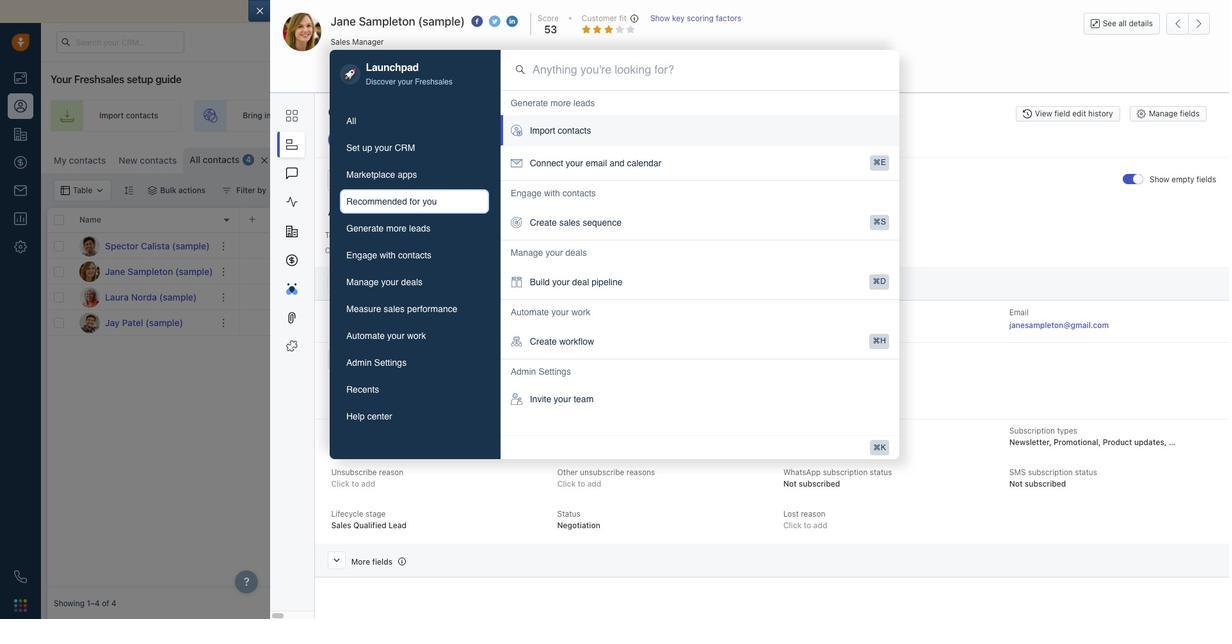 Task type: locate. For each thing, give the bounding box(es) containing it.
generate inside button
[[346, 224, 384, 234]]

0 vertical spatial sampleton
[[359, 15, 415, 28]]

import inside import contacts button
[[1060, 154, 1085, 163]]

more...
[[308, 156, 335, 165]]

1 vertical spatial set
[[346, 143, 360, 153]]

admin settings up invite
[[511, 367, 571, 377]]

contacts
[[126, 111, 158, 121], [558, 126, 591, 136], [1087, 154, 1119, 163], [203, 154, 240, 165], [69, 155, 106, 166], [140, 155, 177, 166], [563, 188, 596, 199], [398, 251, 432, 261]]

(sample) down jane sampleton (sample) link
[[159, 292, 197, 302]]

email janesampleton@gmail.com
[[1009, 308, 1109, 330]]

admin settings
[[346, 358, 407, 368], [511, 367, 571, 377]]

reason inside unsubscribe reason click to add
[[379, 468, 404, 478]]

not for sms subscription status not subscribed
[[1009, 480, 1023, 489]]

name inside first name jane
[[349, 308, 369, 318]]

your inside automate your work heading
[[552, 307, 569, 318]]

deals up measure sales performance button
[[401, 277, 423, 288]]

subscription inside subscription status subscribed
[[783, 426, 829, 436]]

1 vertical spatial email
[[1009, 308, 1029, 318]]

deals up build your deal pipeline
[[565, 248, 587, 258]]

1 horizontal spatial engage with contacts
[[511, 188, 596, 199]]

3 press space to select this row. row from the top
[[47, 285, 239, 310]]

customize
[[968, 154, 1008, 163]]

reason right unsubscribe at the left
[[379, 468, 404, 478]]

press space to select this row. row
[[47, 234, 239, 259], [47, 259, 239, 285], [47, 285, 239, 310], [47, 310, 239, 336]]

name right the last
[[575, 308, 595, 318]]

set for set up your crm
[[346, 143, 360, 153]]

twitter circled image
[[489, 15, 500, 28]]

d
[[880, 277, 886, 286]]

1 vertical spatial engage with contacts
[[346, 251, 432, 261]]

sampleton up laura norda (sample)
[[128, 266, 173, 277]]

0 vertical spatial manage your deals
[[511, 248, 587, 258]]

performance
[[407, 304, 457, 315]]

row group containing spector calista (sample)
[[47, 234, 239, 336]]

1 horizontal spatial pipeline
[[964, 111, 993, 121]]

import contacts link
[[51, 100, 181, 132]]

deal
[[1094, 111, 1110, 121], [572, 277, 589, 288]]

import contacts inside list of options list box
[[530, 126, 591, 136]]

deal up 'last name' at the left
[[572, 277, 589, 288]]

2 horizontal spatial status
[[1075, 468, 1097, 478]]

generate inside "heading"
[[511, 98, 548, 108]]

history
[[1088, 109, 1113, 119]]

⌘ up whatsapp subscription status not subscribed
[[873, 443, 881, 452]]

jane right j image
[[105, 266, 125, 277]]

manage up "add contact" button
[[1149, 109, 1178, 119]]

0 horizontal spatial all
[[717, 6, 727, 17]]

subscribed for sms
[[1025, 480, 1066, 489]]

admin up mobile on the left bottom
[[346, 358, 372, 368]]

(sample) for jay patel (sample) link
[[146, 317, 183, 328]]

subscription
[[823, 468, 868, 478], [1028, 468, 1073, 478]]

1 horizontal spatial show
[[1150, 175, 1170, 185]]

2 vertical spatial manage
[[346, 277, 379, 288]]

engage with contacts inside list of options list box
[[511, 188, 596, 199]]

recents button
[[340, 378, 489, 402]]

⌘ up ⌘ h
[[873, 277, 880, 286]]

all inside button
[[1119, 19, 1127, 28]]

norda
[[131, 292, 157, 302]]

1 not from the left
[[783, 480, 797, 489]]

you
[[423, 197, 437, 207]]

0 horizontal spatial settings
[[374, 358, 407, 368]]

show inside "link"
[[650, 13, 670, 23]]

email inside button
[[350, 70, 370, 79]]

⌘ h
[[873, 337, 886, 346]]

to inside the lost reason click to add
[[804, 521, 811, 531]]

pipeline up customize
[[964, 111, 993, 121]]

types
[[1057, 426, 1077, 436]]

0 vertical spatial basic information
[[418, 135, 481, 145]]

0 horizontal spatial email
[[350, 70, 370, 79]]

cell
[[239, 234, 1223, 259], [239, 259, 1223, 284], [239, 285, 1223, 310], [239, 310, 1223, 335]]

my contacts
[[54, 155, 106, 166]]

with down connect your email and calendar
[[544, 188, 560, 199]]

subscription for subscription status subscribed
[[783, 426, 829, 436]]

to inside tags click to add tags
[[346, 246, 353, 255]]

and left linkedin circled image
[[487, 6, 503, 17]]

name for first name jane
[[349, 308, 369, 318]]

click down external
[[331, 438, 350, 448]]

in
[[930, 37, 936, 46], [264, 111, 271, 121]]

subscription status subscribed
[[783, 426, 853, 448]]

enable
[[505, 6, 534, 17]]

1 name from the left
[[349, 308, 369, 318]]

manage inside manage your deals heading
[[511, 248, 543, 258]]

automate your work up numbers
[[346, 331, 426, 341]]

all
[[717, 6, 727, 17], [1119, 19, 1127, 28]]

1 horizontal spatial jane sampleton (sample)
[[331, 15, 465, 28]]

leads inside 'generate more leads' button
[[409, 224, 431, 234]]

add inside the external id click to add
[[361, 438, 375, 448]]

jane sampleton (sample) down spector calista (sample) link
[[105, 266, 213, 277]]

0 horizontal spatial your
[[51, 74, 72, 85]]

admin up invite
[[511, 367, 536, 377]]

⌘ for build your deal pipeline
[[873, 277, 880, 286]]

mailbox
[[348, 6, 381, 17]]

connect your email and calendar
[[530, 158, 661, 168]]

mobile 19266529503
[[331, 378, 384, 399]]

Anything you're looking for? field
[[532, 62, 884, 78]]

to down recommended
[[346, 246, 353, 255]]

basic down all button in the left of the page
[[418, 135, 438, 145]]

2 press space to select this row. row from the top
[[47, 259, 239, 285]]

0 vertical spatial container_wx8msf4aqz5i3rn1 image
[[956, 154, 965, 163]]

import contacts down add deal
[[1060, 154, 1119, 163]]

admin inside 'button'
[[346, 358, 372, 368]]

subscribed down sms
[[1025, 480, 1066, 489]]

2 vertical spatial jane
[[331, 320, 349, 329]]

add for external
[[361, 438, 375, 448]]

sales up james
[[557, 426, 577, 436]]

j image
[[79, 313, 100, 333]]

click inside the external id click to add
[[331, 438, 350, 448]]

contacts right my
[[69, 155, 106, 166]]

all
[[346, 116, 356, 126], [349, 135, 358, 145], [190, 154, 200, 165], [328, 206, 340, 218]]

1 vertical spatial automate your work
[[346, 331, 426, 341]]

sales down lifecycle
[[331, 521, 351, 531]]

1 press space to select this row. row from the top
[[47, 234, 239, 259]]

0 vertical spatial up
[[912, 111, 922, 121]]

engage with contacts down connect your email and calendar
[[511, 188, 596, 199]]

1 horizontal spatial of
[[587, 6, 595, 17]]

ends
[[911, 37, 928, 46]]

laura
[[105, 292, 129, 302]]

create up admin settings heading
[[530, 337, 557, 347]]

click down lost at the bottom right
[[783, 521, 802, 531]]

add inside the lost reason click to add
[[813, 521, 827, 531]]

4 press space to select this row. row from the top
[[47, 310, 239, 336]]

1 horizontal spatial automate your work
[[511, 307, 590, 318]]

0 horizontal spatial sampleton
[[128, 266, 173, 277]]

connect up search fields text box
[[530, 158, 563, 168]]

1 vertical spatial email
[[586, 158, 607, 168]]

generate more leads inside button
[[346, 224, 431, 234]]

1 horizontal spatial deals
[[565, 248, 587, 258]]

1 subscribed from the left
[[799, 480, 840, 489]]

1 horizontal spatial 4
[[246, 155, 251, 165]]

click inside unsubscribe reason click to add
[[331, 480, 350, 489]]

reason inside the lost reason click to add
[[801, 510, 826, 519]]

of right 1–4
[[102, 599, 109, 609]]

set for set up your sales pipeline
[[898, 111, 910, 121]]

connect for connect your mailbox to improve deliverability and enable 2-way sync of email conversations. import all your sales data
[[289, 6, 325, 17]]

0 horizontal spatial automate
[[346, 331, 385, 341]]

1 horizontal spatial in
[[930, 37, 936, 46]]

route leads to your team link
[[504, 100, 668, 132]]

subscription
[[783, 426, 829, 436], [1009, 426, 1055, 436]]

2 subscribed from the left
[[1025, 480, 1066, 489]]

manage your deals up the build at the left of page
[[511, 248, 587, 258]]

name right first
[[349, 308, 369, 318]]

2 horizontal spatial manage
[[1149, 109, 1178, 119]]

your for your freshsales setup guide
[[51, 74, 72, 85]]

j image
[[79, 262, 100, 282]]

to down unsubscribe at the left
[[352, 480, 359, 489]]

engage up measure
[[346, 251, 377, 261]]

2 vertical spatial create
[[530, 337, 557, 347]]

0 vertical spatial 4
[[246, 155, 251, 165]]

information up measure sales performance at left
[[373, 280, 416, 290]]

subscription inside 'sms subscription status not subscribed'
[[1028, 468, 1073, 478]]

lifecycle stage sales qualified lead
[[331, 510, 407, 531]]

contacts inside heading
[[563, 188, 596, 199]]

1 vertical spatial add
[[1171, 154, 1186, 163]]

reason for lost reason
[[801, 510, 826, 519]]

create sales sequence link
[[681, 100, 836, 132]]

owner
[[579, 426, 601, 436]]

jay patel (sample) link
[[105, 317, 183, 329]]

0 vertical spatial automate your work
[[511, 307, 590, 318]]

details right see
[[1129, 19, 1153, 28]]

your
[[327, 6, 346, 17], [729, 6, 748, 17], [398, 78, 413, 87], [608, 111, 624, 121], [924, 111, 940, 121], [375, 143, 392, 153], [566, 158, 583, 168], [546, 248, 563, 258], [552, 277, 570, 288], [381, 277, 399, 288], [552, 307, 569, 318], [387, 331, 405, 341], [554, 394, 571, 405]]

name row
[[47, 208, 239, 234]]

⌘ for create sales sequence
[[873, 218, 881, 227]]

reason for unsubscribe reason
[[379, 468, 404, 478]]

contacts inside button
[[398, 251, 432, 261]]

1 horizontal spatial status
[[870, 468, 892, 478]]

first
[[331, 308, 347, 318]]

email up janesampleton@gmail.com
[[1009, 308, 1029, 318]]

automate down the build at the left of page
[[511, 307, 549, 318]]

0 horizontal spatial connect
[[289, 6, 325, 17]]

all right see
[[1119, 19, 1127, 28]]

2 subscription from the left
[[1009, 426, 1055, 436]]

0 horizontal spatial admin
[[346, 358, 372, 368]]

0 vertical spatial all
[[717, 6, 727, 17]]

0 horizontal spatial name
[[349, 308, 369, 318]]

dialog
[[249, 0, 1229, 620]]

subscription right whatsapp
[[823, 468, 868, 478]]

sales inside list of options list box
[[559, 218, 580, 228]]

leads inside bring in website leads link
[[304, 111, 324, 121]]

1 vertical spatial sequence
[[583, 218, 622, 228]]

all inside button
[[346, 116, 356, 126]]

create down anything you're looking for? field
[[729, 111, 754, 121]]

status negotiation
[[557, 510, 600, 531]]

all details up o
[[349, 135, 384, 145]]

0 horizontal spatial pipeline
[[592, 277, 623, 288]]

sales inside sales owner james peterson
[[557, 426, 577, 436]]

not inside whatsapp subscription status not subscribed
[[783, 480, 797, 489]]

recents
[[346, 385, 379, 395]]

click inside the lost reason click to add
[[783, 521, 802, 531]]

⌘ for connect your email and calendar
[[873, 158, 881, 167]]

connect inside list of options list box
[[530, 158, 563, 168]]

subscribed down whatsapp
[[799, 480, 840, 489]]

0 horizontal spatial import contacts
[[99, 111, 158, 121]]

center
[[367, 412, 392, 422]]

19266529503
[[331, 389, 384, 399]]

add inside tags click to add tags
[[355, 246, 370, 255]]

0 vertical spatial sales
[[331, 37, 350, 46]]

not down sms
[[1009, 480, 1023, 489]]

automate your work up create workflow
[[511, 307, 590, 318]]

your inside set up your crm button
[[375, 143, 392, 153]]

1 vertical spatial create
[[530, 218, 557, 228]]

0 horizontal spatial up
[[362, 143, 372, 153]]

subscription left types
[[1009, 426, 1055, 436]]

automate down first name jane
[[346, 331, 385, 341]]

status for whatsapp
[[870, 468, 892, 478]]

create up manage your deals heading
[[530, 218, 557, 228]]

1 horizontal spatial and
[[610, 158, 625, 168]]

add inside add deal link
[[1077, 111, 1092, 121]]

team down phone
[[574, 394, 594, 405]]

manage your deals up measure sales performance at left
[[346, 277, 423, 288]]

1 vertical spatial engage
[[346, 251, 377, 261]]

manage up the build at the left of page
[[511, 248, 543, 258]]

0 horizontal spatial engage
[[346, 251, 377, 261]]

subscribed for whatsapp
[[799, 480, 840, 489]]

freshsales up import contacts 'link'
[[74, 74, 124, 85]]

bulk
[[160, 186, 176, 195]]

1 horizontal spatial add
[[1171, 154, 1186, 163]]

name for last name
[[575, 308, 595, 318]]

1 vertical spatial information
[[373, 280, 416, 290]]

0 vertical spatial work
[[571, 307, 590, 318]]

2 not from the left
[[1009, 480, 1023, 489]]

0 horizontal spatial deal
[[572, 277, 589, 288]]

1 vertical spatial connect
[[530, 158, 563, 168]]

to right route
[[598, 111, 606, 121]]

settings up work
[[539, 367, 571, 377]]

1 subscription from the left
[[823, 468, 868, 478]]

container_wx8msf4aqz5i3rn1 image
[[222, 186, 231, 195]]

name
[[79, 215, 101, 225]]

up
[[912, 111, 922, 121], [362, 143, 372, 153]]

information down all button in the left of the page
[[440, 135, 481, 145]]

(sample)
[[418, 15, 465, 28], [172, 240, 210, 251], [175, 266, 213, 277], [159, 292, 197, 302], [146, 317, 183, 328]]

0 vertical spatial in
[[930, 37, 936, 46]]

email down sales manager
[[350, 70, 370, 79]]

customer
[[582, 13, 617, 23]]

team inside list of options list box
[[574, 394, 594, 405]]

container_wx8msf4aqz5i3rn1 image
[[956, 154, 965, 163], [148, 186, 157, 195]]

contacts down setup
[[126, 111, 158, 121]]

12
[[298, 156, 306, 165]]

tags click to add tags
[[325, 230, 388, 255]]

build
[[530, 277, 550, 288]]

(sample) right 'calista'
[[172, 240, 210, 251]]

row group
[[47, 234, 239, 336], [239, 234, 1223, 336]]

1 horizontal spatial automate
[[511, 307, 549, 318]]

import contacts group
[[1043, 148, 1148, 170]]

jane sampleton (sample)
[[331, 15, 465, 28], [105, 266, 213, 277]]

work up workflow
[[571, 307, 590, 318]]

improve
[[394, 6, 428, 17]]

dialog containing jane sampleton (sample)
[[249, 0, 1229, 620]]

0 vertical spatial all details
[[349, 135, 384, 145]]

basic up measure
[[351, 280, 371, 290]]

add down id
[[361, 438, 375, 448]]

add inside other unsubscribe reasons click to add
[[587, 480, 601, 489]]

status
[[831, 426, 853, 436], [870, 468, 892, 478], [1075, 468, 1097, 478]]

2 cell from the top
[[239, 259, 1223, 284]]

other
[[557, 468, 578, 478]]

1 vertical spatial manage your deals
[[346, 277, 423, 288]]

subscription for subscription types
[[1009, 426, 1055, 436]]

0 vertical spatial engage
[[511, 188, 542, 199]]

to inside the external id click to add
[[352, 438, 359, 448]]

press space to select this row. row containing laura norda (sample)
[[47, 285, 239, 310]]

engage with contacts inside button
[[346, 251, 432, 261]]

sales for sales owner james peterson
[[557, 426, 577, 436]]

email down route leads to your team at the top of page
[[586, 158, 607, 168]]

s image
[[79, 236, 100, 256]]

admin settings heading
[[511, 366, 571, 378]]

import contacts inside 'link'
[[99, 111, 158, 121]]

jane up sales manager
[[331, 15, 356, 28]]

mobile
[[331, 378, 355, 387]]

create sales sequence
[[729, 111, 813, 121], [530, 218, 622, 228]]

admin
[[346, 358, 372, 368], [511, 367, 536, 377]]

1 subscription from the left
[[783, 426, 829, 436]]

show left key
[[650, 13, 670, 23]]

2 name from the left
[[575, 308, 595, 318]]

settings down automate your work button
[[374, 358, 407, 368]]

1 horizontal spatial connect
[[530, 158, 563, 168]]

click for lost reason
[[783, 521, 802, 531]]

contacts down route
[[558, 126, 591, 136]]

⌘ s
[[873, 218, 886, 227]]

create for ⌘ s
[[530, 218, 557, 228]]

1 horizontal spatial freshsales
[[415, 78, 453, 87]]

1 row group from the left
[[47, 234, 239, 336]]

pipeline up 'last name' at the left
[[592, 277, 623, 288]]

0 horizontal spatial container_wx8msf4aqz5i3rn1 image
[[148, 186, 157, 195]]

sequence
[[777, 111, 813, 121], [583, 218, 622, 228]]

0 horizontal spatial create sales sequence
[[530, 218, 622, 228]]

4 cell from the top
[[239, 310, 1223, 335]]

1 vertical spatial all details
[[328, 206, 374, 218]]

website
[[273, 111, 302, 121]]

4 right 1–4
[[111, 599, 116, 609]]

not inside 'sms subscription status not subscribed'
[[1009, 480, 1023, 489]]

click down unsubscribe at the left
[[331, 480, 350, 489]]

deal right edit
[[1094, 111, 1110, 121]]

container_wx8msf4aqz5i3rn1 image inside bulk actions button
[[148, 186, 157, 195]]

1 horizontal spatial email
[[1009, 308, 1029, 318]]

and left calendar
[[610, 158, 625, 168]]

subscription inside whatsapp subscription status not subscribed
[[823, 468, 868, 478]]

not for whatsapp subscription status not subscribed
[[783, 480, 797, 489]]

information
[[440, 135, 481, 145], [373, 280, 416, 290]]

0 vertical spatial automate
[[511, 307, 549, 318]]

automate your work heading
[[511, 306, 590, 319]]

import contacts down route
[[530, 126, 591, 136]]

engage up manage your deals heading
[[511, 188, 542, 199]]

0 vertical spatial your
[[879, 37, 894, 46]]

automate inside heading
[[511, 307, 549, 318]]

sampleton up manager
[[359, 15, 415, 28]]

0 vertical spatial fields
[[1180, 109, 1200, 119]]

1 horizontal spatial reason
[[801, 510, 826, 519]]

1 horizontal spatial subscribed
[[1025, 480, 1066, 489]]

spector calista (sample) link
[[105, 240, 210, 253]]

import contacts for import contacts 'link'
[[99, 111, 158, 121]]

details
[[1129, 19, 1153, 28], [373, 106, 408, 119], [360, 135, 384, 145], [343, 206, 374, 218]]

container_wx8msf4aqz5i3rn1 image left customize
[[956, 154, 965, 163]]

filter by button
[[214, 180, 275, 202]]

set inside button
[[346, 143, 360, 153]]

show left empty
[[1150, 175, 1170, 185]]

1 vertical spatial create sales sequence
[[530, 218, 622, 228]]

1 horizontal spatial subscription
[[1009, 426, 1055, 436]]

1 horizontal spatial work
[[571, 307, 590, 318]]

work
[[557, 378, 576, 387]]

import down add deal link at the top
[[1060, 154, 1085, 163]]

customize table
[[968, 154, 1028, 163]]

container_wx8msf4aqz5i3rn1 image inside customize table button
[[956, 154, 965, 163]]

0 horizontal spatial status
[[831, 426, 853, 436]]

engage with contacts down 'generate more leads' button on the top left
[[346, 251, 432, 261]]

email right sync
[[598, 6, 620, 17]]

0 vertical spatial email
[[350, 70, 370, 79]]

generate more leads heading
[[511, 97, 595, 110], [511, 97, 595, 110]]

my contacts button
[[47, 148, 112, 173], [54, 155, 106, 166]]

connect your mailbox to improve deliverability and enable 2-way sync of email conversations. import all your sales data
[[289, 6, 793, 17]]

(sample) left facebook circled icon
[[418, 15, 465, 28]]

more inside list of options list box
[[551, 98, 571, 108]]

0 horizontal spatial show
[[650, 13, 670, 23]]

0 horizontal spatial team
[[574, 394, 594, 405]]

email
[[598, 6, 620, 17], [586, 158, 607, 168]]

0 horizontal spatial subscribed
[[799, 480, 840, 489]]

tab list
[[340, 109, 489, 429]]

work down measure sales performance button
[[407, 331, 426, 341]]

subscribed inside whatsapp subscription status not subscribed
[[799, 480, 840, 489]]

freshsales up all button in the left of the page
[[415, 78, 453, 87]]

2 subscription from the left
[[1028, 468, 1073, 478]]

generate more leads inside list of options list box
[[511, 98, 595, 108]]

in right bring in the left top of the page
[[264, 111, 271, 121]]

grid
[[47, 207, 1223, 589]]

email for email
[[350, 70, 370, 79]]

add for unsubscribe
[[361, 480, 375, 489]]

2 vertical spatial import contacts
[[1060, 154, 1119, 163]]

engage inside heading
[[511, 188, 542, 199]]

3684932360
[[557, 389, 607, 399]]

add down whatsapp subscription status not subscribed
[[813, 521, 827, 531]]

1 vertical spatial sampleton
[[128, 266, 173, 277]]

1 vertical spatial your
[[51, 74, 72, 85]]

contacts down add deal
[[1087, 154, 1119, 163]]

subscribed inside 'sms subscription status not subscribed'
[[1025, 480, 1066, 489]]

1 vertical spatial deal
[[572, 277, 589, 288]]

add down recommended
[[355, 246, 370, 255]]

1 vertical spatial manage
[[511, 248, 543, 258]]

engage inside button
[[346, 251, 377, 261]]

import contacts
[[99, 111, 158, 121], [530, 126, 591, 136], [1060, 154, 1119, 163]]

1 horizontal spatial admin settings
[[511, 367, 571, 377]]

1 horizontal spatial name
[[575, 308, 595, 318]]

contacts inside 'link'
[[126, 111, 158, 121]]

freshworks switcher image
[[14, 600, 27, 613]]

0 vertical spatial manage
[[1149, 109, 1178, 119]]

⌘ up ⌘ s
[[873, 158, 881, 167]]

phone image
[[14, 571, 27, 584]]

⌘ e
[[873, 158, 886, 167]]

0 vertical spatial connect
[[289, 6, 325, 17]]

4 inside all contacts 4
[[246, 155, 251, 165]]

tab list containing all
[[340, 109, 489, 429]]

your freshsales setup guide
[[51, 74, 182, 85]]

1 vertical spatial work
[[407, 331, 426, 341]]

leads inside route leads to your team link
[[576, 111, 596, 121]]

with inside heading
[[544, 188, 560, 199]]

1 horizontal spatial engage
[[511, 188, 542, 199]]

your trial ends in 21 days
[[879, 37, 963, 46]]

leads inside list of options list box
[[573, 98, 595, 108]]

1 horizontal spatial import contacts
[[530, 126, 591, 136]]

1 horizontal spatial basic information
[[418, 135, 481, 145]]

sampleton inside dialog
[[359, 15, 415, 28]]

container_wx8msf4aqz5i3rn1 image left bulk
[[148, 186, 157, 195]]

0 vertical spatial and
[[487, 6, 503, 17]]

settings
[[374, 358, 407, 368], [539, 367, 571, 377]]

0 horizontal spatial basic information
[[351, 280, 416, 290]]

empty
[[1172, 175, 1194, 185]]

1 cell from the top
[[239, 234, 1223, 259]]

whatsapp
[[783, 468, 821, 478]]

jay patel (sample)
[[105, 317, 183, 328]]

spector
[[105, 240, 138, 251]]

more inside button
[[386, 224, 407, 234]]

automate
[[511, 307, 549, 318], [346, 331, 385, 341]]

0 horizontal spatial 4
[[111, 599, 116, 609]]

add inside "add contact" button
[[1171, 154, 1186, 163]]

deals inside button
[[401, 277, 423, 288]]

with down 'generate more leads' button on the top left
[[380, 251, 396, 261]]

your inside set up your sales pipeline link
[[924, 111, 940, 121]]

call button
[[383, 64, 422, 86]]

⌘ inside press-command-k-to-open-and-close element
[[873, 443, 881, 452]]

⌘ up the ⌘ d
[[873, 218, 881, 227]]

email inside email janesampleton@gmail.com
[[1009, 308, 1029, 318]]

fields down contact
[[1197, 175, 1216, 185]]

basic information up measure sales performance at left
[[351, 280, 416, 290]]

engage
[[511, 188, 542, 199], [346, 251, 377, 261]]

1 horizontal spatial not
[[1009, 480, 1023, 489]]

bring in website leads
[[243, 111, 324, 121]]

1 vertical spatial with
[[380, 251, 396, 261]]

telephone
[[331, 355, 369, 365]]

contacts down connect your email and calendar
[[563, 188, 596, 199]]

import inside list of options list box
[[530, 126, 555, 136]]

basic information
[[418, 135, 481, 145], [351, 280, 416, 290]]

0 vertical spatial deal
[[1094, 111, 1110, 121]]

call
[[402, 70, 416, 79]]

0 horizontal spatial set
[[346, 143, 360, 153]]

pipeline inside set up your sales pipeline link
[[964, 111, 993, 121]]

0 vertical spatial set
[[898, 111, 910, 121]]



Task type: describe. For each thing, give the bounding box(es) containing it.
last name
[[557, 308, 595, 318]]

subscription for whatsapp
[[823, 468, 868, 478]]

view
[[1035, 109, 1052, 119]]

table
[[1010, 154, 1028, 163]]

press space to select this row. row containing jay patel (sample)
[[47, 310, 239, 336]]

view field edit history button
[[1016, 106, 1120, 122]]

task button
[[571, 64, 614, 86]]

add contact button
[[1154, 148, 1223, 170]]

manage your deals heading
[[511, 247, 587, 259]]

lost
[[783, 510, 799, 519]]

import contacts for import contacts button
[[1060, 154, 1119, 163]]

show empty fields
[[1150, 175, 1216, 185]]

sync
[[564, 6, 584, 17]]

Search your CRM... text field
[[56, 31, 184, 53]]

show key scoring factors
[[650, 13, 741, 23]]

sales inside button
[[384, 304, 405, 315]]

work inside button
[[407, 331, 426, 341]]

sales manager
[[331, 37, 384, 46]]

deals inside heading
[[565, 248, 587, 258]]

lost reason click to add
[[783, 510, 827, 531]]

1 horizontal spatial basic
[[418, 135, 438, 145]]

12 more... button
[[280, 152, 342, 170]]

status inside subscription status subscribed
[[831, 426, 853, 436]]

create for ⌘ h
[[530, 337, 557, 347]]

1 horizontal spatial create sales sequence
[[729, 111, 813, 121]]

details up tags click to add tags
[[343, 206, 374, 218]]

1 vertical spatial jane
[[105, 266, 125, 277]]

filter by
[[236, 186, 266, 195]]

1 vertical spatial of
[[102, 599, 109, 609]]

james
[[557, 438, 581, 448]]

0 horizontal spatial in
[[264, 111, 271, 121]]

last
[[557, 308, 573, 318]]

and inside list of options list box
[[610, 158, 625, 168]]

1 horizontal spatial information
[[440, 135, 481, 145]]

contacts right new
[[140, 155, 177, 166]]

(sample) for spector calista (sample) link
[[172, 240, 210, 251]]

manage your deals inside list of options list box
[[511, 248, 587, 258]]

1 vertical spatial fields
[[1197, 175, 1216, 185]]

details inside button
[[1129, 19, 1153, 28]]

setup
[[127, 74, 153, 85]]

invite your team
[[530, 394, 594, 405]]

(sample) for jane sampleton (sample) link
[[175, 266, 213, 277]]

details up o
[[360, 135, 384, 145]]

other unsubscribe reasons click to add
[[557, 468, 655, 489]]

key
[[672, 13, 685, 23]]

reasons
[[627, 468, 655, 478]]

l image
[[79, 287, 100, 308]]

status
[[557, 510, 581, 519]]

3 cell from the top
[[239, 285, 1223, 310]]

0 vertical spatial team
[[626, 111, 645, 121]]

work inside heading
[[571, 307, 590, 318]]

sequence inside create sales sequence link
[[777, 111, 813, 121]]

phone element
[[8, 565, 33, 590]]

set up your crm button
[[340, 136, 489, 160]]

customer fit
[[582, 13, 627, 23]]

admin settings inside 'button'
[[346, 358, 407, 368]]

recommended
[[346, 197, 407, 207]]

admin inside heading
[[511, 367, 536, 377]]

set up your sales pipeline
[[898, 111, 993, 121]]

crm
[[395, 143, 415, 153]]

⌘ d
[[873, 277, 886, 286]]

1 vertical spatial jane sampleton (sample)
[[105, 266, 213, 277]]

generate more leads heading inside list of options list box
[[511, 97, 595, 110]]

email inside list of options list box
[[586, 158, 607, 168]]

to inside unsubscribe reason click to add
[[352, 480, 359, 489]]

import all your sales data link
[[687, 6, 796, 17]]

bring
[[243, 111, 262, 121]]

email for email janesampleton@gmail.com
[[1009, 308, 1029, 318]]

contact details
[[328, 106, 408, 119]]

your inside manage your deals heading
[[546, 248, 563, 258]]

0 horizontal spatial information
[[373, 280, 416, 290]]

jane inside first name jane
[[331, 320, 349, 329]]

contact
[[1188, 154, 1216, 163]]

settings inside heading
[[539, 367, 571, 377]]

press space to select this row. row containing spector calista (sample)
[[47, 234, 239, 259]]

0 vertical spatial jane
[[331, 15, 356, 28]]

new
[[119, 155, 137, 166]]

add for lost
[[813, 521, 827, 531]]

21
[[938, 37, 945, 46]]

0 vertical spatial create
[[729, 111, 754, 121]]

press space to select this row. row containing jane sampleton (sample)
[[47, 259, 239, 285]]

see
[[1103, 19, 1117, 28]]

days
[[947, 37, 963, 46]]

your inside automate your work button
[[387, 331, 405, 341]]

your for your trial ends in 21 days
[[879, 37, 894, 46]]

sequence inside list of options list box
[[583, 218, 622, 228]]

workflow
[[559, 337, 594, 347]]

0 horizontal spatial and
[[487, 6, 503, 17]]

see all details
[[1103, 19, 1153, 28]]

up for set up your crm
[[362, 143, 372, 153]]

2 row group from the left
[[239, 234, 1223, 336]]

jane sampleton (sample) link
[[105, 265, 213, 278]]

s
[[881, 218, 886, 227]]

to inside route leads to your team link
[[598, 111, 606, 121]]

set up your crm
[[346, 143, 415, 153]]

automate your work button
[[340, 324, 489, 349]]

automate your work inside list of options list box
[[511, 307, 590, 318]]

click inside tags click to add tags
[[325, 246, 344, 255]]

help center
[[346, 412, 392, 422]]

sampleton inside jane sampleton (sample) link
[[128, 266, 173, 277]]

o
[[357, 156, 363, 165]]

0 vertical spatial email
[[598, 6, 620, 17]]

e
[[881, 158, 886, 167]]

fields inside button
[[1180, 109, 1200, 119]]

up for set up your sales pipeline
[[912, 111, 922, 121]]

way
[[545, 6, 562, 17]]

show for show empty fields
[[1150, 175, 1170, 185]]

facebook circled image
[[471, 15, 483, 28]]

1 vertical spatial tags
[[372, 246, 388, 255]]

all contacts link
[[190, 154, 240, 166]]

contacts inside button
[[1087, 154, 1119, 163]]

subscribed
[[783, 438, 826, 448]]

details down discover
[[373, 106, 408, 119]]

for
[[410, 197, 420, 207]]

linkedin circled image
[[506, 15, 518, 28]]

meeting
[[639, 70, 669, 79]]

to inside other unsubscribe reasons click to add
[[578, 480, 585, 489]]

task
[[590, 70, 607, 79]]

discover
[[366, 78, 396, 87]]

list of options list box
[[500, 90, 899, 415]]

my
[[54, 155, 67, 166]]

add for add contact
[[1171, 154, 1186, 163]]

your inside route leads to your team link
[[608, 111, 624, 121]]

grid containing spector calista (sample)
[[47, 207, 1223, 589]]

sales for sales manager
[[331, 37, 350, 46]]

status for sms
[[1075, 468, 1097, 478]]

with inside button
[[380, 251, 396, 261]]

connect for connect your email and calendar
[[530, 158, 563, 168]]

sms
[[1009, 468, 1026, 478]]

0 horizontal spatial freshsales
[[74, 74, 124, 85]]

1 vertical spatial basic
[[351, 280, 371, 290]]

add contact
[[1171, 154, 1216, 163]]

help center button
[[340, 405, 489, 429]]

manage inside manage your deals button
[[346, 277, 379, 288]]

import contacts button
[[1043, 148, 1126, 170]]

engage with contacts heading
[[511, 187, 596, 200]]

peterson
[[584, 438, 617, 448]]

sales inside lifecycle stage sales qualified lead
[[331, 521, 351, 531]]

laura norda (sample)
[[105, 292, 197, 302]]

showing
[[54, 599, 85, 609]]

subscription for sms
[[1028, 468, 1073, 478]]

2-
[[536, 6, 545, 17]]

add for add deal
[[1077, 111, 1092, 121]]

to right mailbox
[[383, 6, 392, 17]]

contact
[[328, 106, 370, 119]]

jay
[[105, 317, 120, 328]]

import right key
[[687, 6, 715, 17]]

import inside import contacts 'link'
[[99, 111, 124, 121]]

admin settings button
[[340, 351, 489, 375]]

automate inside button
[[346, 331, 385, 341]]

automate your work inside button
[[346, 331, 426, 341]]

id
[[363, 426, 370, 436]]

show for show key scoring factors
[[650, 13, 670, 23]]

freshsales inside launchpad discover your freshsales
[[415, 78, 453, 87]]

your inside launchpad discover your freshsales
[[398, 78, 413, 87]]

trial
[[896, 37, 909, 46]]

(sample) for laura norda (sample) link
[[159, 292, 197, 302]]

h
[[880, 337, 886, 346]]

3684932360 link
[[557, 389, 607, 399]]

add deal link
[[1029, 100, 1133, 132]]

0 vertical spatial of
[[587, 6, 595, 17]]

admin settings inside list of options list box
[[511, 367, 571, 377]]

settings inside 'button'
[[374, 358, 407, 368]]

janesampleton@gmail.com
[[1009, 321, 1109, 330]]

pipeline inside list of options list box
[[592, 277, 623, 288]]

0 vertical spatial tags
[[325, 230, 342, 240]]

launchpad
[[366, 62, 419, 74]]

deliverability
[[431, 6, 485, 17]]

Search fields text field
[[328, 170, 772, 192]]

bring in website leads link
[[194, 100, 347, 132]]

⌘ for create workflow
[[873, 337, 880, 346]]

jane sampleton (sample) inside dialog
[[331, 15, 465, 28]]

click inside other unsubscribe reasons click to add
[[557, 480, 576, 489]]

⌘ k
[[873, 443, 886, 452]]

manage your deals button
[[340, 270, 489, 295]]

container_wx8msf4aqz5i3rn1 image for bulk
[[148, 186, 157, 195]]

press-command-k-to-open-and-close element
[[870, 441, 889, 456]]

manage inside manage fields button
[[1149, 109, 1178, 119]]

manage your deals inside button
[[346, 277, 423, 288]]

spector calista (sample)
[[105, 240, 210, 251]]

create sales sequence inside list of options list box
[[530, 218, 622, 228]]

showing 1–4 of 4
[[54, 599, 116, 609]]

(sample) inside dialog
[[418, 15, 465, 28]]

container_wx8msf4aqz5i3rn1 image for customize
[[956, 154, 965, 163]]

close image
[[1210, 8, 1216, 15]]

external id click to add
[[331, 426, 375, 448]]

bulk actions
[[160, 186, 206, 195]]

contacts up container_wx8msf4aqz5i3rn1 icon
[[203, 154, 240, 165]]

⌘ left o
[[348, 156, 355, 165]]

your inside manage your deals button
[[381, 277, 399, 288]]

click for external id
[[331, 438, 350, 448]]

unsubscribe
[[331, 468, 377, 478]]

click for unsubscribe reason
[[331, 480, 350, 489]]

deal inside list of options list box
[[572, 277, 589, 288]]



Task type: vqa. For each thing, say whether or not it's contained in the screenshot.
the rightmost 4
yes



